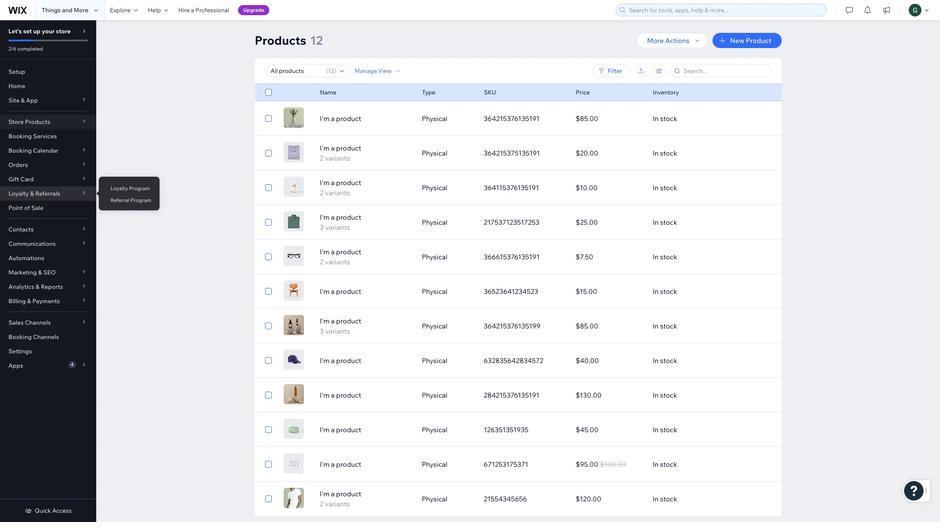 Task type: describe. For each thing, give the bounding box(es) containing it.
7 i'm from the top
[[320, 317, 330, 326]]

10 product from the top
[[336, 426, 362, 435]]

store
[[8, 118, 24, 126]]

billing & payments
[[8, 298, 60, 305]]

physical for 364215376135191
[[422, 114, 448, 123]]

$45.00
[[576, 426, 599, 435]]

sku
[[484, 89, 496, 96]]

store
[[56, 27, 71, 35]]

seo
[[43, 269, 56, 277]]

3 product from the top
[[336, 179, 362, 187]]

site
[[8, 97, 20, 104]]

in stock link for 36523641234523
[[648, 282, 740, 302]]

$25.00
[[576, 218, 598, 227]]

stock for 21554345656
[[661, 496, 678, 504]]

i'm a product 3 variants for 217537123517253
[[320, 213, 362, 232]]

card
[[20, 176, 34, 183]]

i'm a product link for 364215376135191
[[315, 114, 417, 124]]

booking for booking calendar
[[8, 147, 32, 155]]

in for 21554345656
[[653, 496, 659, 504]]

$130.00 link
[[571, 386, 648, 406]]

physical link for 21554345656
[[417, 490, 479, 510]]

variants for 21554345656
[[325, 501, 350, 509]]

& for marketing
[[38, 269, 42, 277]]

billing
[[8, 298, 26, 305]]

stock for 36523641234523
[[661, 288, 678, 296]]

2 for 366615376135191
[[320, 258, 324, 267]]

in for 366615376135191
[[653, 253, 659, 261]]

6 product from the top
[[336, 288, 362, 296]]

in stock link for 632835642834572
[[648, 351, 740, 371]]

(
[[326, 67, 328, 75]]

services
[[33, 133, 57, 140]]

11 i'm from the top
[[320, 461, 330, 469]]

$40.00
[[576, 357, 599, 365]]

217537123517253
[[484, 218, 540, 227]]

3 for 364215376135199
[[320, 327, 324, 336]]

10 i'm from the top
[[320, 426, 330, 435]]

contacts button
[[0, 223, 96, 237]]

3 i'm from the top
[[320, 179, 330, 187]]

actions
[[666, 36, 690, 45]]

physical link for 284215376135191
[[417, 386, 479, 406]]

manage view button
[[355, 67, 402, 75]]

i'm a product 2 variants for 364215375135191
[[320, 144, 362, 163]]

help
[[148, 6, 161, 14]]

671253175371 link
[[479, 455, 571, 475]]

7 product from the top
[[336, 317, 362, 326]]

in stock for 36523641234523
[[653, 288, 678, 296]]

new
[[731, 36, 745, 45]]

more actions
[[648, 36, 690, 45]]

in for 364115376135191
[[653, 184, 659, 192]]

gift
[[8, 176, 19, 183]]

364115376135191 link
[[479, 178, 571, 198]]

$85.00 for 364215376135191
[[576, 114, 599, 123]]

i'm a product for 126351351935
[[320, 426, 362, 435]]

site & app button
[[0, 93, 96, 108]]

3 for 217537123517253
[[320, 223, 324, 232]]

variants for 366615376135191
[[325, 258, 350, 267]]

in stock for 284215376135191
[[653, 392, 678, 400]]

quick access button
[[25, 508, 72, 515]]

12 for products 12
[[310, 33, 323, 48]]

set
[[23, 27, 32, 35]]

more inside more actions dropdown button
[[648, 36, 664, 45]]

referrals
[[35, 190, 60, 198]]

2 i'm from the top
[[320, 144, 330, 152]]

physical link for 364215376135199
[[417, 316, 479, 337]]

store products
[[8, 118, 50, 126]]

Search for tools, apps, help & more... field
[[627, 4, 825, 16]]

physical for 126351351935
[[422, 426, 448, 435]]

$85.00 link for 364215376135191
[[571, 109, 648, 129]]

i'm a product link for 284215376135191
[[315, 391, 417, 401]]

0 vertical spatial products
[[255, 33, 307, 48]]

view
[[378, 67, 392, 75]]

reports
[[41, 283, 63, 291]]

hire a professional link
[[173, 0, 234, 20]]

364115376135191
[[484, 184, 539, 192]]

$120.00 link
[[571, 490, 648, 510]]

$20.00 link
[[571, 143, 648, 163]]

1 product from the top
[[336, 114, 362, 123]]

in stock link for 217537123517253
[[648, 212, 740, 233]]

upgrade button
[[238, 5, 270, 15]]

program for referral program
[[131, 197, 151, 204]]

booking for booking services
[[8, 133, 32, 140]]

point of sale
[[8, 204, 43, 212]]

marketing
[[8, 269, 37, 277]]

i'm a product for 632835642834572
[[320, 357, 362, 365]]

sales channels
[[8, 319, 51, 327]]

analytics & reports
[[8, 283, 63, 291]]

physical link for 364215375135191
[[417, 143, 479, 163]]

your
[[42, 27, 55, 35]]

632835642834572
[[484, 357, 544, 365]]

automations link
[[0, 251, 96, 266]]

program for loyalty program
[[129, 185, 150, 192]]

quick access
[[35, 508, 72, 515]]

analytics & reports button
[[0, 280, 96, 294]]

$20.00
[[576, 149, 599, 158]]

home link
[[0, 79, 96, 93]]

126351351935 link
[[479, 420, 571, 441]]

sales channels button
[[0, 316, 96, 330]]

referral
[[111, 197, 130, 204]]

in for 217537123517253
[[653, 218, 659, 227]]

app
[[26, 97, 38, 104]]

4 i'm from the top
[[320, 213, 330, 222]]

channels for booking channels
[[33, 334, 59, 341]]

communications button
[[0, 237, 96, 251]]

2/6
[[8, 46, 16, 52]]

in for 364215376135191
[[653, 114, 659, 123]]

physical for 366615376135191
[[422, 253, 448, 261]]

new product
[[731, 36, 772, 45]]

sidebar element
[[0, 20, 96, 523]]

in stock link for 364215376135191
[[648, 109, 740, 129]]

366615376135191
[[484, 253, 540, 261]]

in stock link for 284215376135191
[[648, 386, 740, 406]]

& for site
[[21, 97, 25, 104]]

i'm a product link for 632835642834572
[[315, 356, 417, 366]]

in stock for 364215376135191
[[653, 114, 678, 123]]

hire a professional
[[178, 6, 229, 14]]

12 for ( 12 )
[[328, 67, 334, 75]]

loyalty for loyalty & referrals
[[8, 190, 29, 198]]

671253175371
[[484, 461, 529, 469]]

2 product from the top
[[336, 144, 362, 152]]

loyalty program
[[111, 185, 150, 192]]

referral program link
[[99, 193, 160, 208]]

name
[[320, 89, 336, 96]]

hire
[[178, 6, 190, 14]]

$10.00 link
[[571, 178, 648, 198]]

in stock link for 126351351935
[[648, 420, 740, 441]]

5 product from the top
[[336, 248, 362, 256]]

home
[[8, 82, 25, 90]]

$130.00
[[576, 392, 602, 400]]

$95.00 $100.00
[[576, 461, 627, 469]]

8 product from the top
[[336, 357, 362, 365]]

in stock link for 21554345656
[[648, 490, 740, 510]]

$10.00
[[576, 184, 598, 192]]

364215375135191
[[484, 149, 540, 158]]

settings link
[[0, 345, 96, 359]]

physical for 36523641234523
[[422, 288, 448, 296]]

$25.00 link
[[571, 212, 648, 233]]

in for 284215376135191
[[653, 392, 659, 400]]

in stock link for 364215376135199
[[648, 316, 740, 337]]

physical link for 671253175371
[[417, 455, 479, 475]]

physical for 217537123517253
[[422, 218, 448, 227]]

$7.50
[[576, 253, 594, 261]]

physical link for 217537123517253
[[417, 212, 479, 233]]

i'm a product for 36523641234523
[[320, 288, 362, 296]]

36523641234523 link
[[479, 282, 571, 302]]

booking channels
[[8, 334, 59, 341]]

physical link for 364215376135191
[[417, 109, 479, 129]]

professional
[[196, 6, 229, 14]]

point
[[8, 204, 23, 212]]

physical link for 632835642834572
[[417, 351, 479, 371]]

physical for 671253175371
[[422, 461, 448, 469]]

i'm a product link for 36523641234523
[[315, 287, 417, 297]]

in stock for 671253175371
[[653, 461, 678, 469]]

type
[[422, 89, 435, 96]]

apps
[[8, 362, 23, 370]]

9 product from the top
[[336, 392, 362, 400]]

stock for 632835642834572
[[661, 357, 678, 365]]

in stock link for 671253175371
[[648, 455, 740, 475]]

physical for 21554345656
[[422, 496, 448, 504]]

i'm a product link for 126351351935
[[315, 425, 417, 436]]

in for 364215376135199
[[653, 322, 659, 331]]

stock for 364215375135191
[[661, 149, 678, 158]]



Task type: vqa. For each thing, say whether or not it's contained in the screenshot.


Task type: locate. For each thing, give the bounding box(es) containing it.
2 in from the top
[[653, 149, 659, 158]]

0 vertical spatial $85.00 link
[[571, 109, 648, 129]]

0 vertical spatial channels
[[25, 319, 51, 327]]

program
[[129, 185, 150, 192], [131, 197, 151, 204]]

physical for 632835642834572
[[422, 357, 448, 365]]

in for 126351351935
[[653, 426, 659, 435]]

7 stock from the top
[[661, 322, 678, 331]]

2/6 completed
[[8, 46, 43, 52]]

products up booking services
[[25, 118, 50, 126]]

orders
[[8, 161, 28, 169]]

program down the loyalty program
[[131, 197, 151, 204]]

1 stock from the top
[[661, 114, 678, 123]]

booking calendar
[[8, 147, 58, 155]]

setup link
[[0, 65, 96, 79]]

explore
[[110, 6, 131, 14]]

in for 632835642834572
[[653, 357, 659, 365]]

None checkbox
[[265, 114, 272, 124], [265, 218, 272, 228], [265, 287, 272, 297], [265, 356, 272, 366], [265, 495, 272, 505], [265, 114, 272, 124], [265, 218, 272, 228], [265, 287, 272, 297], [265, 356, 272, 366], [265, 495, 272, 505]]

physical for 364115376135191
[[422, 184, 448, 192]]

in stock for 217537123517253
[[653, 218, 678, 227]]

variants for 217537123517253
[[325, 223, 350, 232]]

i'm a product 2 variants for 364115376135191
[[320, 179, 362, 197]]

1 i'm from the top
[[320, 114, 330, 123]]

physical for 284215376135191
[[422, 392, 448, 400]]

marketing & seo button
[[0, 266, 96, 280]]

Search... field
[[681, 65, 769, 77]]

products inside popup button
[[25, 118, 50, 126]]

channels up settings link
[[33, 334, 59, 341]]

variants for 364215375135191
[[325, 154, 350, 163]]

automations
[[8, 255, 44, 262]]

booking inside popup button
[[8, 147, 32, 155]]

and
[[62, 6, 73, 14]]

2 for 364215375135191
[[320, 154, 324, 163]]

loyalty program link
[[99, 182, 160, 196]]

booking up settings at left
[[8, 334, 32, 341]]

$85.00 link for 364215376135199
[[571, 316, 648, 337]]

632835642834572 link
[[479, 351, 571, 371]]

1 vertical spatial channels
[[33, 334, 59, 341]]

booking services
[[8, 133, 57, 140]]

7 physical link from the top
[[417, 316, 479, 337]]

$15.00 link
[[571, 282, 648, 302]]

in stock for 366615376135191
[[653, 253, 678, 261]]

in for 36523641234523
[[653, 288, 659, 296]]

i'm a product 3 variants
[[320, 213, 362, 232], [320, 317, 362, 336]]

in for 671253175371
[[653, 461, 659, 469]]

in stock for 364115376135191
[[653, 184, 678, 192]]

5 stock from the top
[[661, 253, 678, 261]]

126351351935
[[484, 426, 529, 435]]

9 in from the top
[[653, 392, 659, 400]]

i'm a product 2 variants for 21554345656
[[320, 490, 362, 509]]

5 i'm a product link from the top
[[315, 425, 417, 436]]

variants for 364115376135191
[[325, 189, 350, 197]]

12 in stock link from the top
[[648, 490, 740, 510]]

& for loyalty
[[30, 190, 34, 198]]

in stock for 126351351935
[[653, 426, 678, 435]]

1 booking from the top
[[8, 133, 32, 140]]

new product button
[[713, 33, 782, 48]]

2 i'm a product from the top
[[320, 288, 362, 296]]

0 vertical spatial program
[[129, 185, 150, 192]]

1 vertical spatial booking
[[8, 147, 32, 155]]

8 i'm from the top
[[320, 357, 330, 365]]

0 vertical spatial 12
[[310, 33, 323, 48]]

stock for 364215376135199
[[661, 322, 678, 331]]

8 physical from the top
[[422, 357, 448, 365]]

2 3 from the top
[[320, 327, 324, 336]]

3 physical link from the top
[[417, 178, 479, 198]]

booking for booking channels
[[8, 334, 32, 341]]

2 for 364115376135191
[[320, 189, 324, 197]]

let's
[[8, 27, 22, 35]]

6 physical link from the top
[[417, 282, 479, 302]]

1 vertical spatial 12
[[328, 67, 334, 75]]

i'm a product 3 variants for 364215376135199
[[320, 317, 362, 336]]

i'm a product link
[[315, 114, 417, 124], [315, 287, 417, 297], [315, 356, 417, 366], [315, 391, 417, 401], [315, 425, 417, 436], [315, 460, 417, 470]]

& inside dropdown button
[[36, 283, 40, 291]]

point of sale link
[[0, 201, 96, 215]]

9 physical link from the top
[[417, 386, 479, 406]]

stock for 671253175371
[[661, 461, 678, 469]]

5 i'm a product from the top
[[320, 426, 362, 435]]

1 i'm a product from the top
[[320, 114, 362, 123]]

2 in stock from the top
[[653, 149, 678, 158]]

2 physical from the top
[[422, 149, 448, 158]]

in stock for 632835642834572
[[653, 357, 678, 365]]

2 $85.00 from the top
[[576, 322, 599, 331]]

1 in stock link from the top
[[648, 109, 740, 129]]

0 horizontal spatial 12
[[310, 33, 323, 48]]

12 i'm from the top
[[320, 490, 330, 499]]

loyalty up referral
[[111, 185, 128, 192]]

12 in stock from the top
[[653, 496, 678, 504]]

in stock for 21554345656
[[653, 496, 678, 504]]

2 vertical spatial booking
[[8, 334, 32, 341]]

in stock for 364215376135199
[[653, 322, 678, 331]]

analytics
[[8, 283, 34, 291]]

5 in stock link from the top
[[648, 247, 740, 267]]

1 i'm a product 2 variants from the top
[[320, 144, 362, 163]]

1 3 from the top
[[320, 223, 324, 232]]

1 vertical spatial $85.00
[[576, 322, 599, 331]]

364215376135199 link
[[479, 316, 571, 337]]

10 physical from the top
[[422, 426, 448, 435]]

3 i'm a product link from the top
[[315, 356, 417, 366]]

0 vertical spatial 3
[[320, 223, 324, 232]]

sales
[[8, 319, 24, 327]]

stock for 364115376135191
[[661, 184, 678, 192]]

$85.00 link up $20.00 link
[[571, 109, 648, 129]]

1 vertical spatial $85.00 link
[[571, 316, 648, 337]]

)
[[334, 67, 336, 75]]

loyalty inside "popup button"
[[8, 190, 29, 198]]

6 i'm from the top
[[320, 288, 330, 296]]

0 horizontal spatial more
[[74, 6, 88, 14]]

store products button
[[0, 115, 96, 129]]

& right site
[[21, 97, 25, 104]]

5 in from the top
[[653, 253, 659, 261]]

booking channels link
[[0, 330, 96, 345]]

i'm a product for 284215376135191
[[320, 392, 362, 400]]

physical link for 36523641234523
[[417, 282, 479, 302]]

12 product from the top
[[336, 490, 362, 499]]

inventory
[[653, 89, 679, 96]]

& left seo
[[38, 269, 42, 277]]

in stock for 364215375135191
[[653, 149, 678, 158]]

manage view
[[355, 67, 392, 75]]

variants for 364215376135199
[[325, 327, 350, 336]]

3 2 from the top
[[320, 258, 324, 267]]

filter
[[608, 67, 622, 75]]

products up unsaved view field
[[255, 33, 307, 48]]

$85.00 for 364215376135199
[[576, 322, 599, 331]]

3 i'm a product from the top
[[320, 357, 362, 365]]

setup
[[8, 68, 25, 76]]

1 vertical spatial i'm a product 3 variants
[[320, 317, 362, 336]]

4 in stock from the top
[[653, 218, 678, 227]]

manage
[[355, 67, 377, 75]]

364215376135199
[[484, 322, 541, 331]]

1 i'm a product link from the top
[[315, 114, 417, 124]]

4 i'm a product 2 variants from the top
[[320, 490, 362, 509]]

2
[[320, 154, 324, 163], [320, 189, 324, 197], [320, 258, 324, 267], [320, 501, 324, 509]]

loyalty for loyalty program
[[111, 185, 128, 192]]

i'm a product 2 variants
[[320, 144, 362, 163], [320, 179, 362, 197], [320, 248, 362, 267], [320, 490, 362, 509]]

program up referral program
[[129, 185, 150, 192]]

284215376135191 link
[[479, 386, 571, 406]]

7 physical from the top
[[422, 322, 448, 331]]

4 physical link from the top
[[417, 212, 479, 233]]

product
[[746, 36, 772, 45]]

stock for 126351351935
[[661, 426, 678, 435]]

booking
[[8, 133, 32, 140], [8, 147, 32, 155], [8, 334, 32, 341]]

12 up unsaved view field
[[310, 33, 323, 48]]

booking services link
[[0, 129, 96, 144]]

product
[[336, 114, 362, 123], [336, 144, 362, 152], [336, 179, 362, 187], [336, 213, 362, 222], [336, 248, 362, 256], [336, 288, 362, 296], [336, 317, 362, 326], [336, 357, 362, 365], [336, 392, 362, 400], [336, 426, 362, 435], [336, 461, 362, 469], [336, 490, 362, 499]]

2 i'm a product link from the top
[[315, 287, 417, 297]]

364215376135191 link
[[479, 109, 571, 129]]

1 vertical spatial products
[[25, 118, 50, 126]]

completed
[[18, 46, 43, 52]]

284215376135191
[[484, 392, 540, 400]]

loyalty & referrals button
[[0, 187, 96, 201]]

0 vertical spatial $85.00
[[576, 114, 599, 123]]

more right and
[[74, 6, 88, 14]]

$85.00
[[576, 114, 599, 123], [576, 322, 599, 331]]

5 in stock from the top
[[653, 253, 678, 261]]

in
[[653, 114, 659, 123], [653, 149, 659, 158], [653, 184, 659, 192], [653, 218, 659, 227], [653, 253, 659, 261], [653, 288, 659, 296], [653, 322, 659, 331], [653, 357, 659, 365], [653, 392, 659, 400], [653, 426, 659, 435], [653, 461, 659, 469], [653, 496, 659, 504]]

2 stock from the top
[[661, 149, 678, 158]]

channels up booking channels
[[25, 319, 51, 327]]

0 vertical spatial booking
[[8, 133, 32, 140]]

gift card button
[[0, 172, 96, 187]]

loyalty & referrals
[[8, 190, 60, 198]]

& down card
[[30, 190, 34, 198]]

booking inside "link"
[[8, 334, 32, 341]]

2 2 from the top
[[320, 189, 324, 197]]

& for billing
[[27, 298, 31, 305]]

referral program
[[111, 197, 151, 204]]

upgrade
[[243, 7, 265, 13]]

364215376135191
[[484, 114, 540, 123]]

$85.00 up $40.00
[[576, 322, 599, 331]]

1 2 from the top
[[320, 154, 324, 163]]

& left "reports"
[[36, 283, 40, 291]]

more actions button
[[637, 33, 708, 48]]

217537123517253 link
[[479, 212, 571, 233]]

physical for 364215375135191
[[422, 149, 448, 158]]

5 i'm from the top
[[320, 248, 330, 256]]

2 booking from the top
[[8, 147, 32, 155]]

booking down store
[[8, 133, 32, 140]]

access
[[52, 508, 72, 515]]

5 physical link from the top
[[417, 247, 479, 267]]

0 vertical spatial i'm a product 3 variants
[[320, 213, 362, 232]]

12 in from the top
[[653, 496, 659, 504]]

4 in stock link from the top
[[648, 212, 740, 233]]

6 stock from the top
[[661, 288, 678, 296]]

3 in stock link from the top
[[648, 178, 740, 198]]

9 i'm from the top
[[320, 392, 330, 400]]

things and more
[[42, 6, 88, 14]]

of
[[24, 204, 30, 212]]

in stock link for 366615376135191
[[648, 247, 740, 267]]

8 in stock from the top
[[653, 357, 678, 365]]

stock for 364215376135191
[[661, 114, 678, 123]]

products
[[255, 33, 307, 48], [25, 118, 50, 126]]

11 in stock link from the top
[[648, 455, 740, 475]]

1 horizontal spatial loyalty
[[111, 185, 128, 192]]

1 in from the top
[[653, 114, 659, 123]]

4
[[71, 362, 74, 368]]

up
[[33, 27, 40, 35]]

6 in stock link from the top
[[648, 282, 740, 302]]

7 in from the top
[[653, 322, 659, 331]]

4 physical from the top
[[422, 218, 448, 227]]

1 horizontal spatial products
[[255, 33, 307, 48]]

12 up name
[[328, 67, 334, 75]]

booking up orders
[[8, 147, 32, 155]]

physical link for 364115376135191
[[417, 178, 479, 198]]

0 vertical spatial more
[[74, 6, 88, 14]]

$40.00 link
[[571, 351, 648, 371]]

filter button
[[593, 65, 630, 77]]

5 physical from the top
[[422, 253, 448, 261]]

2 $85.00 link from the top
[[571, 316, 648, 337]]

loyalty down the gift card
[[8, 190, 29, 198]]

2 i'm a product 3 variants from the top
[[320, 317, 362, 336]]

11 product from the top
[[336, 461, 362, 469]]

i'm a product for 671253175371
[[320, 461, 362, 469]]

11 in stock from the top
[[653, 461, 678, 469]]

1 horizontal spatial 12
[[328, 67, 334, 75]]

2 for 21554345656
[[320, 501, 324, 509]]

8 stock from the top
[[661, 357, 678, 365]]

9 physical from the top
[[422, 392, 448, 400]]

orders button
[[0, 158, 96, 172]]

i'm a product link for 671253175371
[[315, 460, 417, 470]]

1 horizontal spatial more
[[648, 36, 664, 45]]

1 i'm a product 3 variants from the top
[[320, 213, 362, 232]]

gift card
[[8, 176, 34, 183]]

physical for 364215376135199
[[422, 322, 448, 331]]

4 in from the top
[[653, 218, 659, 227]]

0 horizontal spatial products
[[25, 118, 50, 126]]

1 vertical spatial 3
[[320, 327, 324, 336]]

in stock link for 364215375135191
[[648, 143, 740, 163]]

6 in stock from the top
[[653, 288, 678, 296]]

12 stock from the top
[[661, 496, 678, 504]]

things
[[42, 6, 61, 14]]

i'm a product for 364215376135191
[[320, 114, 362, 123]]

11 in from the top
[[653, 461, 659, 469]]

3 booking from the top
[[8, 334, 32, 341]]

None checkbox
[[265, 87, 272, 98], [265, 148, 272, 158], [265, 183, 272, 193], [265, 252, 272, 262], [265, 321, 272, 332], [265, 391, 272, 401], [265, 425, 272, 436], [265, 460, 272, 470], [265, 87, 272, 98], [265, 148, 272, 158], [265, 183, 272, 193], [265, 252, 272, 262], [265, 321, 272, 332], [265, 391, 272, 401], [265, 425, 272, 436], [265, 460, 272, 470]]

booking calendar button
[[0, 144, 96, 158]]

help button
[[143, 0, 173, 20]]

channels inside "link"
[[33, 334, 59, 341]]

marketing & seo
[[8, 269, 56, 277]]

4 stock from the top
[[661, 218, 678, 227]]

4 product from the top
[[336, 213, 362, 222]]

stock
[[661, 114, 678, 123], [661, 149, 678, 158], [661, 184, 678, 192], [661, 218, 678, 227], [661, 253, 678, 261], [661, 288, 678, 296], [661, 322, 678, 331], [661, 357, 678, 365], [661, 392, 678, 400], [661, 426, 678, 435], [661, 461, 678, 469], [661, 496, 678, 504]]

i'm a product 2 variants for 366615376135191
[[320, 248, 362, 267]]

contacts
[[8, 226, 34, 234]]

stock for 366615376135191
[[661, 253, 678, 261]]

1 $85.00 from the top
[[576, 114, 599, 123]]

10 in stock link from the top
[[648, 420, 740, 441]]

physical link for 126351351935
[[417, 420, 479, 441]]

8 in from the top
[[653, 357, 659, 365]]

$85.00 down price
[[576, 114, 599, 123]]

physical link for 366615376135191
[[417, 247, 479, 267]]

1 vertical spatial program
[[131, 197, 151, 204]]

0 horizontal spatial loyalty
[[8, 190, 29, 198]]

channels for sales channels
[[25, 319, 51, 327]]

3 in stock from the top
[[653, 184, 678, 192]]

Unsaved view field
[[268, 65, 324, 77]]

1 in stock from the top
[[653, 114, 678, 123]]

more left actions
[[648, 36, 664, 45]]

channels inside dropdown button
[[25, 319, 51, 327]]

366615376135191 link
[[479, 247, 571, 267]]

$45.00 link
[[571, 420, 648, 441]]

10 physical link from the top
[[417, 420, 479, 441]]

stock for 284215376135191
[[661, 392, 678, 400]]

3 in from the top
[[653, 184, 659, 192]]

6 physical from the top
[[422, 288, 448, 296]]

& for analytics
[[36, 283, 40, 291]]

$7.50 link
[[571, 247, 648, 267]]

10 in from the top
[[653, 426, 659, 435]]

& right billing
[[27, 298, 31, 305]]

3 stock from the top
[[661, 184, 678, 192]]

6 in from the top
[[653, 288, 659, 296]]

stock for 217537123517253
[[661, 218, 678, 227]]

10 in stock from the top
[[653, 426, 678, 435]]

6 i'm a product from the top
[[320, 461, 362, 469]]

3 i'm a product 2 variants from the top
[[320, 248, 362, 267]]

in stock link for 364115376135191
[[648, 178, 740, 198]]

in stock link
[[648, 109, 740, 129], [648, 143, 740, 163], [648, 178, 740, 198], [648, 212, 740, 233], [648, 247, 740, 267], [648, 282, 740, 302], [648, 316, 740, 337], [648, 351, 740, 371], [648, 386, 740, 406], [648, 420, 740, 441], [648, 455, 740, 475], [648, 490, 740, 510]]

$85.00 link down $15.00 link
[[571, 316, 648, 337]]

4 i'm a product link from the top
[[315, 391, 417, 401]]

1 vertical spatial more
[[648, 36, 664, 45]]



